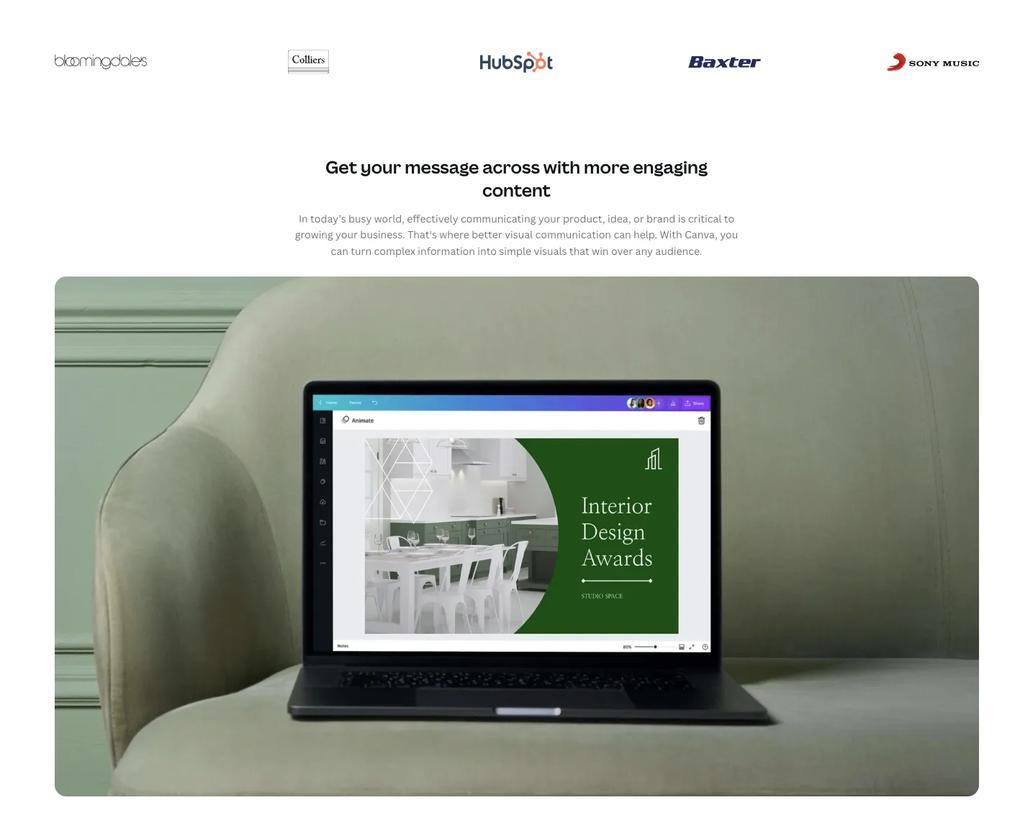 Task type: describe. For each thing, give the bounding box(es) containing it.
any
[[636, 244, 653, 257]]

1 vertical spatial can
[[331, 244, 348, 257]]

brand
[[647, 212, 676, 225]]

today's
[[310, 212, 346, 225]]

information
[[418, 244, 475, 257]]

is
[[678, 212, 686, 225]]

visuals
[[534, 244, 567, 257]]

turn
[[351, 244, 372, 257]]

bloomingdale's image
[[54, 55, 147, 70]]

get
[[325, 155, 357, 179]]

baxter image
[[688, 56, 761, 68]]

complex
[[374, 244, 416, 257]]

visual
[[505, 228, 533, 241]]

get your message across with more engaging content
[[325, 155, 708, 201]]

in today's busy world, effectively communicating your product, idea, or brand is critical to growing your business. that's where better visual communication can help. with canva, you can turn complex information into simple visuals that win over any audience.
[[295, 212, 738, 257]]

help.
[[634, 228, 658, 241]]

that
[[570, 244, 590, 257]]

engaging
[[633, 155, 708, 179]]

into
[[478, 244, 497, 257]]

content
[[482, 178, 551, 201]]

business.
[[360, 228, 405, 241]]

growing
[[295, 228, 333, 241]]

with
[[544, 155, 581, 179]]

over
[[611, 244, 633, 257]]

communicating
[[461, 212, 536, 225]]

to
[[724, 212, 735, 225]]

busy
[[349, 212, 372, 225]]



Task type: vqa. For each thing, say whether or not it's contained in the screenshot.
Search term: SEARCH BOX
no



Task type: locate. For each thing, give the bounding box(es) containing it.
0 vertical spatial your
[[361, 155, 401, 179]]

more
[[584, 155, 630, 179]]

colliers international image
[[288, 41, 329, 83]]

sony music image
[[887, 53, 979, 72]]

canva,
[[685, 228, 718, 241]]

can up over
[[614, 228, 631, 241]]

message
[[405, 155, 479, 179]]

your down busy
[[336, 228, 358, 241]]

0 horizontal spatial can
[[331, 244, 348, 257]]

1 horizontal spatial can
[[614, 228, 631, 241]]

your
[[361, 155, 401, 179], [539, 212, 561, 225], [336, 228, 358, 241]]

your inside get your message across with more engaging content
[[361, 155, 401, 179]]

2 vertical spatial your
[[336, 228, 358, 241]]

hubspot image
[[480, 52, 553, 73]]

audience.
[[656, 244, 702, 257]]

can
[[614, 228, 631, 241], [331, 244, 348, 257]]

better
[[472, 228, 502, 241]]

or
[[634, 212, 644, 225]]

1 vertical spatial your
[[539, 212, 561, 225]]

ui---video-thumbnail-(new-creative) (1) image
[[54, 277, 979, 797]]

your right get
[[361, 155, 401, 179]]

win
[[592, 244, 609, 257]]

1 horizontal spatial your
[[361, 155, 401, 179]]

that's
[[408, 228, 437, 241]]

with
[[660, 228, 682, 241]]

product,
[[563, 212, 605, 225]]

can left turn
[[331, 244, 348, 257]]

0 horizontal spatial your
[[336, 228, 358, 241]]

across
[[483, 155, 540, 179]]

in
[[299, 212, 308, 225]]

you
[[720, 228, 738, 241]]

where
[[440, 228, 469, 241]]

2 horizontal spatial your
[[539, 212, 561, 225]]

world,
[[374, 212, 405, 225]]

communication
[[535, 228, 611, 241]]

effectively
[[407, 212, 458, 225]]

your up the communication
[[539, 212, 561, 225]]

0 vertical spatial can
[[614, 228, 631, 241]]

critical
[[688, 212, 722, 225]]

simple
[[499, 244, 532, 257]]

idea,
[[608, 212, 631, 225]]



